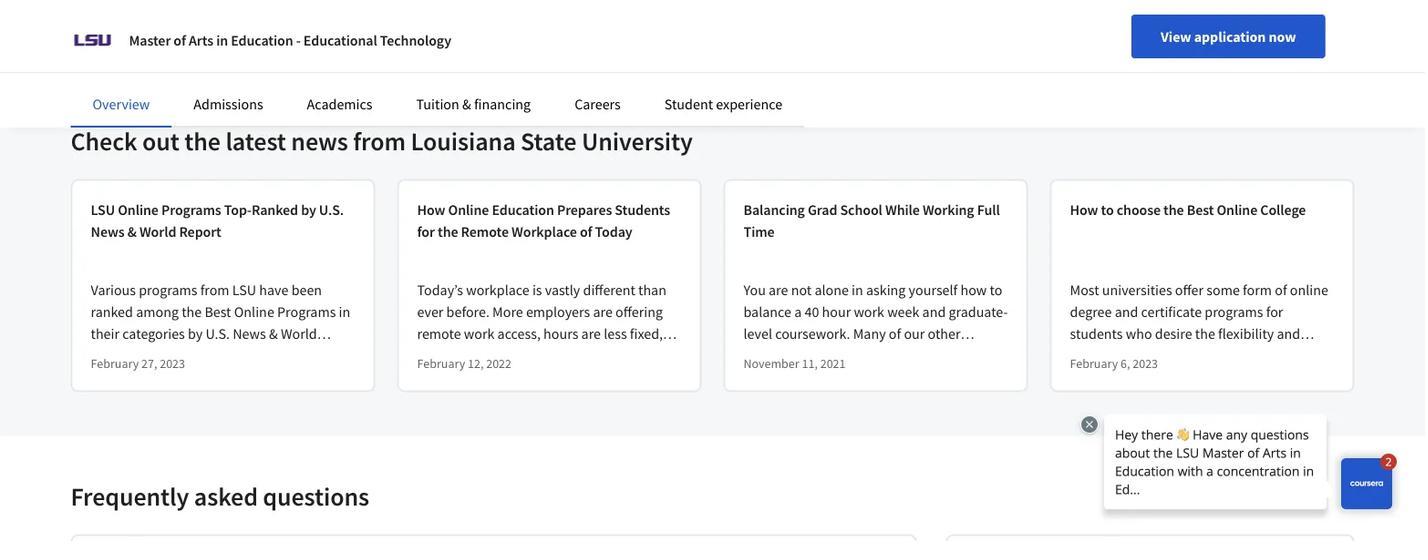Task type: vqa. For each thing, say whether or not it's contained in the screenshot.


Task type: locate. For each thing, give the bounding box(es) containing it.
february for their
[[91, 355, 139, 371]]

2 horizontal spatial february
[[1070, 355, 1118, 371]]

0 vertical spatial degree
[[1070, 303, 1112, 321]]

0 vertical spatial by
[[301, 201, 316, 219]]

1 horizontal spatial u.s.
[[319, 201, 344, 219]]

by up about
[[188, 325, 203, 343]]

because
[[1275, 347, 1326, 365]]

today
[[595, 223, 632, 241]]

0 vertical spatial are
[[769, 281, 788, 299]]

2022
[[486, 355, 512, 371]]

1 vertical spatial students
[[744, 347, 796, 365]]

have left 'been'
[[259, 281, 289, 299]]

flexibility down world.
[[573, 391, 629, 409]]

0 horizontal spatial programs
[[161, 201, 221, 219]]

for down form
[[1266, 303, 1283, 321]]

online right form
[[1290, 281, 1328, 299]]

0 vertical spatial in
[[216, 31, 228, 49]]

the right out
[[184, 125, 221, 157]]

from down the academics link
[[353, 125, 406, 157]]

now
[[1269, 27, 1296, 46]]

flexibility inside most universities offer some form of online degree and certificate programs for students who desire the flexibility and convenience of distance learning. because of this large and ever-increasing variety of online college choices, it can be hard to determine which school is best for you.
[[1218, 325, 1274, 343]]

february down their at bottom
[[91, 355, 139, 371]]

1 vertical spatial world
[[281, 325, 317, 343]]

questions
[[263, 480, 369, 512]]

view application now button
[[1132, 15, 1325, 58]]

vastly
[[545, 281, 580, 299]]

2023 for categories
[[160, 355, 185, 371]]

1 vertical spatial by
[[188, 325, 203, 343]]

1 vertical spatial online
[[1070, 391, 1108, 409]]

0 horizontal spatial programs
[[139, 281, 197, 299]]

best right the "choose"
[[1187, 201, 1214, 219]]

of down prepares
[[580, 223, 592, 241]]

1 vertical spatial education
[[492, 201, 554, 219]]

read
[[139, 347, 169, 365]]

0 vertical spatial education
[[231, 31, 293, 49]]

for down hard
[[1260, 413, 1277, 431]]

have down coursework.
[[799, 347, 829, 365]]

of down because
[[1311, 369, 1323, 387]]

flexibility up the learning. at the right of page
[[1218, 325, 1274, 343]]

u.s.
[[319, 201, 344, 219], [206, 325, 230, 343]]

0 horizontal spatial news
[[91, 223, 125, 241]]

-
[[296, 31, 301, 49]]

0 horizontal spatial 2023
[[160, 355, 185, 371]]

of
[[174, 31, 186, 49], [580, 223, 592, 241], [1275, 281, 1287, 299], [889, 325, 901, 343], [1150, 347, 1162, 365], [1070, 369, 1082, 387], [1311, 369, 1323, 387]]

& up here!
[[269, 325, 278, 343]]

students up they
[[744, 347, 796, 365]]

the left world.
[[552, 369, 572, 387]]

1 february from the left
[[91, 355, 139, 371]]

0 horizontal spatial by
[[188, 325, 203, 343]]

to right hard
[[1295, 391, 1308, 409]]

0 vertical spatial &
[[462, 95, 471, 113]]

1 horizontal spatial from
[[353, 125, 406, 157]]

u.s. right ranked
[[319, 201, 344, 219]]

u.s. up them
[[206, 325, 230, 343]]

programs up among
[[139, 281, 197, 299]]

1 horizontal spatial programs
[[1205, 303, 1263, 321]]

2023 for desire
[[1133, 355, 1158, 371]]

to right able on the right bottom
[[859, 369, 872, 387]]

changing,
[[484, 391, 544, 409]]

1 vertical spatial degree
[[744, 391, 786, 409]]

is inside most universities offer some form of online degree and certificate programs for students who desire the flexibility and convenience of distance learning. because of this large and ever-increasing variety of online college choices, it can be hard to determine which school is best for you.
[[1219, 413, 1228, 431]]

programs down 'been'
[[277, 303, 336, 321]]

to down hours
[[552, 347, 564, 365]]

2 how from the left
[[1070, 201, 1098, 219]]

0 horizontal spatial u.s.
[[206, 325, 230, 343]]

how left the "choose"
[[1070, 201, 1098, 219]]

february 6, 2023
[[1070, 355, 1158, 371]]

student
[[665, 95, 713, 113]]

1 horizontal spatial &
[[269, 325, 278, 343]]

online down out
[[118, 201, 159, 219]]

1 horizontal spatial programs
[[277, 303, 336, 321]]

degree inside most universities offer some form of online degree and certificate programs for students who desire the flexibility and convenience of distance learning. because of this large and ever-increasing variety of online college choices, it can be hard to determine which school is best for you.
[[1070, 303, 1112, 321]]

degree inside you are not alone in asking yourself how to balance a 40 hour work week and graduate- level coursework. many of our other students have had the same challenges, but they were able to pursue a graduate degree and work at the same time using the right strategies.
[[744, 391, 786, 409]]

online
[[118, 201, 159, 219], [448, 201, 489, 219], [1217, 201, 1258, 219], [234, 303, 274, 321]]

to inside most universities offer some form of online degree and certificate programs for students who desire the flexibility and convenience of distance learning. because of this large and ever-increasing variety of online college choices, it can be hard to determine which school is best for you.
[[1295, 391, 1308, 409]]

news
[[91, 223, 125, 241], [233, 325, 266, 343]]

choices,
[[1157, 391, 1207, 409]]

more
[[492, 303, 523, 321]]

1 horizontal spatial have
[[799, 347, 829, 365]]

1 horizontal spatial news
[[233, 325, 266, 343]]

you.
[[1280, 413, 1307, 431]]

0 horizontal spatial a
[[794, 303, 802, 321]]

0 horizontal spatial february
[[91, 355, 139, 371]]

to inside today's workplace is vastly different than ever before. more employers are offering remote work access, hours are less fixed, and teams must learn to communicate with members from across the world. the way we work is changing, and flexibility is key.
[[552, 347, 564, 365]]

from
[[353, 125, 406, 157], [200, 281, 229, 299], [478, 369, 507, 387]]

strategies.
[[798, 413, 861, 431]]

and down remote
[[417, 347, 441, 365]]

news inside various programs from lsu have been ranked among the best online programs in their categories by u.s. news & world report. read about them here!
[[233, 325, 266, 343]]

same up pursue
[[881, 347, 914, 365]]

2 vertical spatial &
[[269, 325, 278, 343]]

1 horizontal spatial in
[[339, 303, 350, 321]]

the left right
[[744, 413, 764, 431]]

lsu inside various programs from lsu have been ranked among the best online programs in their categories by u.s. news & world report. read about them here!
[[232, 281, 256, 299]]

various
[[91, 281, 136, 299]]

lsu down check
[[91, 201, 115, 219]]

1 vertical spatial flexibility
[[573, 391, 629, 409]]

1 horizontal spatial students
[[1070, 325, 1123, 343]]

1 vertical spatial &
[[127, 223, 137, 241]]

of inside you are not alone in asking yourself how to balance a 40 hour work week and graduate- level coursework. many of our other students have had the same challenges, but they were able to pursue a graduate degree and work at the same time using the right strategies.
[[889, 325, 901, 343]]

& inside various programs from lsu have been ranked among the best online programs in their categories by u.s. news & world report. read about them here!
[[269, 325, 278, 343]]

0 horizontal spatial degree
[[744, 391, 786, 409]]

is down 12,
[[471, 391, 481, 409]]

2 horizontal spatial &
[[462, 95, 471, 113]]

employers
[[526, 303, 590, 321]]

27,
[[141, 355, 157, 371]]

by right ranked
[[301, 201, 316, 219]]

lsu
[[91, 201, 115, 219], [232, 281, 256, 299]]

1 horizontal spatial degree
[[1070, 303, 1112, 321]]

certificate
[[1141, 303, 1202, 321]]

best up them
[[205, 303, 231, 321]]

using
[[953, 391, 986, 409]]

news up here!
[[233, 325, 266, 343]]

0 vertical spatial a
[[794, 303, 802, 321]]

11,
[[802, 355, 818, 371]]

yourself
[[909, 281, 958, 299]]

1 vertical spatial u.s.
[[206, 325, 230, 343]]

working
[[923, 201, 974, 219]]

are
[[769, 281, 788, 299], [593, 303, 613, 321], [581, 325, 601, 343]]

had
[[832, 347, 855, 365]]

february down remote
[[417, 355, 465, 371]]

programs inside most universities offer some form of online degree and certificate programs for students who desire the flexibility and convenience of distance learning. because of this large and ever-increasing variety of online college choices, it can be hard to determine which school is best for you.
[[1205, 303, 1263, 321]]

0 vertical spatial world
[[139, 223, 176, 241]]

school
[[1176, 413, 1216, 431]]

0 horizontal spatial students
[[744, 347, 796, 365]]

lsu inside the lsu online programs top-ranked by u.s. news & world report
[[91, 201, 115, 219]]

2 horizontal spatial from
[[478, 369, 507, 387]]

0 vertical spatial best
[[1187, 201, 1214, 219]]

0 vertical spatial u.s.
[[319, 201, 344, 219]]

1 vertical spatial best
[[205, 303, 231, 321]]

0 horizontal spatial lsu
[[91, 201, 115, 219]]

1 horizontal spatial education
[[492, 201, 554, 219]]

november
[[744, 355, 799, 371]]

than
[[638, 281, 666, 299]]

1 horizontal spatial world
[[281, 325, 317, 343]]

tuition
[[416, 95, 459, 113]]

2 vertical spatial for
[[1260, 413, 1277, 431]]

and down universities at the bottom right of the page
[[1115, 303, 1138, 321]]

and up because
[[1277, 325, 1300, 343]]

online down this
[[1070, 391, 1108, 409]]

news inside the lsu online programs top-ranked by u.s. news & world report
[[91, 223, 125, 241]]

how for how to choose the best online college
[[1070, 201, 1098, 219]]

1 vertical spatial are
[[593, 303, 613, 321]]

of left our
[[889, 325, 901, 343]]

best
[[1187, 201, 1214, 219], [205, 303, 231, 321]]

degree
[[1070, 303, 1112, 321], [744, 391, 786, 409]]

how inside how online education prepares students for the remote workplace of today
[[417, 201, 445, 219]]

in inside various programs from lsu have been ranked among the best online programs in their categories by u.s. news & world report. read about them here!
[[339, 303, 350, 321]]

the inside various programs from lsu have been ranked among the best online programs in their categories by u.s. news & world report. read about them here!
[[182, 303, 202, 321]]

in inside you are not alone in asking yourself how to balance a 40 hour work week and graduate- level coursework. many of our other students have had the same challenges, but they were able to pursue a graduate degree and work at the same time using the right strategies.
[[852, 281, 863, 299]]

been
[[291, 281, 322, 299]]

1 horizontal spatial best
[[1187, 201, 1214, 219]]

were
[[797, 369, 827, 387]]

by inside various programs from lsu have been ranked among the best online programs in their categories by u.s. news & world report. read about them here!
[[188, 325, 203, 343]]

1 how from the left
[[417, 201, 445, 219]]

flexibility
[[1218, 325, 1274, 343], [573, 391, 629, 409]]

best inside various programs from lsu have been ranked among the best online programs in their categories by u.s. news & world report. read about them here!
[[205, 303, 231, 321]]

a up time
[[920, 369, 928, 387]]

& right tuition
[[462, 95, 471, 113]]

here!
[[247, 347, 278, 365]]

have inside you are not alone in asking yourself how to balance a 40 hour work week and graduate- level coursework. many of our other students have had the same challenges, but they were able to pursue a graduate degree and work at the same time using the right strategies.
[[799, 347, 829, 365]]

check out the latest news from louisiana state university
[[71, 125, 693, 157]]

students up convenience
[[1070, 325, 1123, 343]]

february left 6,
[[1070, 355, 1118, 371]]

degree down most
[[1070, 303, 1112, 321]]

flexibility inside today's workplace is vastly different than ever before. more employers are offering remote work access, hours are less fixed, and teams must learn to communicate with members from across the world. the way we work is changing, and flexibility is key.
[[573, 391, 629, 409]]

categories
[[122, 325, 185, 343]]

world inside various programs from lsu have been ranked among the best online programs in their categories by u.s. news & world report. read about them here!
[[281, 325, 317, 343]]

students inside most universities offer some form of online degree and certificate programs for students who desire the flexibility and convenience of distance learning. because of this large and ever-increasing variety of online college choices, it can be hard to determine which school is best for you.
[[1070, 325, 1123, 343]]

2 vertical spatial from
[[478, 369, 507, 387]]

best
[[1231, 413, 1257, 431]]

is left vastly
[[532, 281, 542, 299]]

1 vertical spatial programs
[[277, 303, 336, 321]]

today's workplace is vastly different than ever before. more employers are offering remote work access, hours are less fixed, and teams must learn to communicate with members from across the world. the way we work is changing, and flexibility is key.
[[417, 281, 680, 409]]

state
[[521, 125, 577, 157]]

online inside various programs from lsu have been ranked among the best online programs in their categories by u.s. news & world report. read about them here!
[[234, 303, 274, 321]]

level
[[744, 325, 772, 343]]

in right arts at left top
[[216, 31, 228, 49]]

1 vertical spatial lsu
[[232, 281, 256, 299]]

the right at
[[863, 391, 883, 409]]

right
[[767, 413, 795, 431]]

education left -
[[231, 31, 293, 49]]

0 horizontal spatial world
[[139, 223, 176, 241]]

0 vertical spatial for
[[417, 223, 435, 241]]

0 vertical spatial online
[[1290, 281, 1328, 299]]

for left remote
[[417, 223, 435, 241]]

2 february from the left
[[417, 355, 465, 371]]

2 2023 from the left
[[1133, 355, 1158, 371]]

1 vertical spatial news
[[233, 325, 266, 343]]

programs down some
[[1205, 303, 1263, 321]]

college
[[1260, 201, 1306, 219]]

are down different in the left of the page
[[593, 303, 613, 321]]

0 vertical spatial lsu
[[91, 201, 115, 219]]

of right form
[[1275, 281, 1287, 299]]

2 vertical spatial in
[[339, 303, 350, 321]]

0 vertical spatial news
[[91, 223, 125, 241]]

february 27, 2023
[[91, 355, 185, 371]]

programs inside various programs from lsu have been ranked among the best online programs in their categories by u.s. news & world report. read about them here!
[[277, 303, 336, 321]]

the
[[617, 369, 640, 387]]

a left 40
[[794, 303, 802, 321]]

1 vertical spatial from
[[200, 281, 229, 299]]

to
[[1101, 201, 1114, 219], [990, 281, 1002, 299], [552, 347, 564, 365], [859, 369, 872, 387], [1295, 391, 1308, 409]]

from inside various programs from lsu have been ranked among the best online programs in their categories by u.s. news & world report. read about them here!
[[200, 281, 229, 299]]

from down report
[[200, 281, 229, 299]]

workplace
[[512, 223, 577, 241]]

at
[[848, 391, 860, 409]]

it
[[1210, 391, 1218, 409]]

how online education prepares students for the remote workplace of today
[[417, 201, 670, 241]]

how for how online education prepares students for the remote workplace of today
[[417, 201, 445, 219]]

online up here!
[[234, 303, 274, 321]]

in left the ever
[[339, 303, 350, 321]]

0 horizontal spatial online
[[1070, 391, 1108, 409]]

1 horizontal spatial online
[[1290, 281, 1328, 299]]

are left not
[[769, 281, 788, 299]]

1 vertical spatial have
[[799, 347, 829, 365]]

asking
[[866, 281, 906, 299]]

access,
[[497, 325, 541, 343]]

0 vertical spatial flexibility
[[1218, 325, 1274, 343]]

0 horizontal spatial &
[[127, 223, 137, 241]]

able
[[830, 369, 856, 387]]

education up workplace
[[492, 201, 554, 219]]

is left best
[[1219, 413, 1228, 431]]

the right among
[[182, 303, 202, 321]]

0 horizontal spatial from
[[200, 281, 229, 299]]

2023 right '27,'
[[160, 355, 185, 371]]

1 horizontal spatial february
[[417, 355, 465, 371]]

0 vertical spatial have
[[259, 281, 289, 299]]

& up various
[[127, 223, 137, 241]]

the left remote
[[438, 223, 458, 241]]

0 vertical spatial programs
[[139, 281, 197, 299]]

3 february from the left
[[1070, 355, 1118, 371]]

balance
[[744, 303, 791, 321]]

1 horizontal spatial by
[[301, 201, 316, 219]]

check
[[71, 125, 137, 157]]

same
[[881, 347, 914, 365], [886, 391, 919, 409]]

by
[[301, 201, 316, 219], [188, 325, 203, 343]]

work
[[854, 303, 884, 321], [464, 325, 495, 343], [438, 391, 468, 409], [815, 391, 845, 409]]

world left report
[[139, 223, 176, 241]]

0 vertical spatial students
[[1070, 325, 1123, 343]]

1 vertical spatial for
[[1266, 303, 1283, 321]]

among
[[136, 303, 179, 321]]

news up various
[[91, 223, 125, 241]]

0 horizontal spatial flexibility
[[573, 391, 629, 409]]

them
[[211, 347, 244, 365]]

1 vertical spatial programs
[[1205, 303, 1263, 321]]

2 horizontal spatial in
[[852, 281, 863, 299]]

1 vertical spatial in
[[852, 281, 863, 299]]

0 horizontal spatial best
[[205, 303, 231, 321]]

degree down but
[[744, 391, 786, 409]]

online up remote
[[448, 201, 489, 219]]

large
[[1111, 369, 1141, 387]]

ever-
[[1170, 369, 1201, 387]]

how down louisiana
[[417, 201, 445, 219]]

in right alone
[[852, 281, 863, 299]]

online left college at the top right of the page
[[1217, 201, 1258, 219]]

are left "less"
[[581, 325, 601, 343]]

world inside the lsu online programs top-ranked by u.s. news & world report
[[139, 223, 176, 241]]

1 horizontal spatial how
[[1070, 201, 1098, 219]]

how
[[417, 201, 445, 219], [1070, 201, 1098, 219]]

& inside the lsu online programs top-ranked by u.s. news & world report
[[127, 223, 137, 241]]

november 11, 2021
[[744, 355, 846, 371]]

same down pursue
[[886, 391, 919, 409]]

the up distance
[[1195, 325, 1215, 343]]

0 horizontal spatial have
[[259, 281, 289, 299]]

1 horizontal spatial flexibility
[[1218, 325, 1274, 343]]

february
[[91, 355, 139, 371], [417, 355, 465, 371], [1070, 355, 1118, 371]]

1 vertical spatial a
[[920, 369, 928, 387]]

programs
[[139, 281, 197, 299], [1205, 303, 1263, 321]]

from down must
[[478, 369, 507, 387]]

2023 right 6,
[[1133, 355, 1158, 371]]

the inside how online education prepares students for the remote workplace of today
[[438, 223, 458, 241]]

0 horizontal spatial how
[[417, 201, 445, 219]]

programs up report
[[161, 201, 221, 219]]

1 horizontal spatial lsu
[[232, 281, 256, 299]]

are inside you are not alone in asking yourself how to balance a 40 hour work week and graduate- level coursework. many of our other students have had the same challenges, but they were able to pursue a graduate degree and work at the same time using the right strategies.
[[769, 281, 788, 299]]

different
[[583, 281, 635, 299]]

1 horizontal spatial 2023
[[1133, 355, 1158, 371]]

0 vertical spatial programs
[[161, 201, 221, 219]]

lsu left 'been'
[[232, 281, 256, 299]]

1 2023 from the left
[[160, 355, 185, 371]]

world down 'been'
[[281, 325, 317, 343]]

in
[[216, 31, 228, 49], [852, 281, 863, 299], [339, 303, 350, 321]]

by inside the lsu online programs top-ranked by u.s. news & world report
[[301, 201, 316, 219]]



Task type: describe. For each thing, give the bounding box(es) containing it.
0 horizontal spatial in
[[216, 31, 228, 49]]

time
[[744, 223, 775, 241]]

who
[[1126, 325, 1152, 343]]

1 horizontal spatial a
[[920, 369, 928, 387]]

balancing grad school while working full time
[[744, 201, 1000, 241]]

the right the "choose"
[[1164, 201, 1184, 219]]

graduate
[[930, 369, 985, 387]]

remote
[[461, 223, 509, 241]]

online inside how online education prepares students for the remote workplace of today
[[448, 201, 489, 219]]

careers link
[[575, 95, 621, 113]]

financing
[[474, 95, 531, 113]]

fixed,
[[630, 325, 663, 343]]

other
[[928, 325, 961, 343]]

alone
[[815, 281, 849, 299]]

master
[[129, 31, 171, 49]]

0 horizontal spatial education
[[231, 31, 293, 49]]

for inside how online education prepares students for the remote workplace of today
[[417, 223, 435, 241]]

ranked
[[91, 303, 133, 321]]

offer
[[1175, 281, 1204, 299]]

admissions link
[[194, 95, 263, 113]]

u.s. inside the lsu online programs top-ranked by u.s. news & world report
[[319, 201, 344, 219]]

and right large
[[1144, 369, 1167, 387]]

report
[[179, 223, 221, 241]]

the down many
[[858, 347, 878, 365]]

arts
[[189, 31, 213, 49]]

way
[[643, 369, 667, 387]]

most universities offer some form of online degree and certificate programs for students who desire the flexibility and convenience of distance learning. because of this large and ever-increasing variety of online college choices, it can be hard to determine which school is best for you.
[[1070, 281, 1328, 431]]

student experience
[[665, 95, 782, 113]]

experience
[[716, 95, 782, 113]]

latest
[[226, 125, 286, 157]]

0 vertical spatial same
[[881, 347, 914, 365]]

must
[[484, 347, 515, 365]]

programs inside the lsu online programs top-ranked by u.s. news & world report
[[161, 201, 221, 219]]

and down were
[[788, 391, 812, 409]]

and down the yourself
[[922, 303, 946, 321]]

various programs from lsu have been ranked among the best online programs in their categories by u.s. news & world report. read about them here!
[[91, 281, 350, 365]]

the inside most universities offer some form of online degree and certificate programs for students who desire the flexibility and convenience of distance learning. because of this large and ever-increasing variety of online college choices, it can be hard to determine which school is best for you.
[[1195, 325, 1215, 343]]

top-
[[224, 201, 252, 219]]

education inside how online education prepares students for the remote workplace of today
[[492, 201, 554, 219]]

many
[[853, 325, 886, 343]]

but
[[744, 369, 765, 387]]

university
[[582, 125, 693, 157]]

of left this
[[1070, 369, 1082, 387]]

february for who
[[1070, 355, 1118, 371]]

coursework.
[[775, 325, 850, 343]]

work down members
[[438, 391, 468, 409]]

louisiana state university logo image
[[71, 18, 114, 62]]

to left the "choose"
[[1101, 201, 1114, 219]]

before.
[[446, 303, 490, 321]]

news
[[291, 125, 348, 157]]

they
[[767, 369, 794, 387]]

some
[[1207, 281, 1240, 299]]

with
[[654, 347, 680, 365]]

louisiana
[[411, 125, 516, 157]]

graduate-
[[949, 303, 1008, 321]]

work up many
[[854, 303, 884, 321]]

overview
[[93, 95, 150, 113]]

is left key.
[[632, 391, 642, 409]]

challenges,
[[917, 347, 985, 365]]

grad
[[808, 201, 837, 219]]

how to choose the best online college
[[1070, 201, 1306, 219]]

february 12, 2022
[[417, 355, 512, 371]]

programs inside various programs from lsu have been ranked among the best online programs in their categories by u.s. news & world report. read about them here!
[[139, 281, 197, 299]]

careers
[[575, 95, 621, 113]]

hour
[[822, 303, 851, 321]]

from inside today's workplace is vastly different than ever before. more employers are offering remote work access, hours are less fixed, and teams must learn to communicate with members from across the world. the way we work is changing, and flexibility is key.
[[478, 369, 507, 387]]

the inside today's workplace is vastly different than ever before. more employers are offering remote work access, hours are less fixed, and teams must learn to communicate with members from across the world. the way we work is changing, and flexibility is key.
[[552, 369, 572, 387]]

week
[[887, 303, 919, 321]]

of left arts at left top
[[174, 31, 186, 49]]

offering
[[615, 303, 663, 321]]

work down before.
[[464, 325, 495, 343]]

overview link
[[93, 95, 150, 113]]

have inside various programs from lsu have been ranked among the best online programs in their categories by u.s. news & world report. read about them here!
[[259, 281, 289, 299]]

of inside how online education prepares students for the remote workplace of today
[[580, 223, 592, 241]]

students inside you are not alone in asking yourself how to balance a 40 hour work week and graduate- level coursework. many of our other students have had the same challenges, but they were able to pursue a graduate degree and work at the same time using the right strategies.
[[744, 347, 796, 365]]

40
[[805, 303, 819, 321]]

universities
[[1102, 281, 1172, 299]]

view
[[1161, 27, 1191, 46]]

world.
[[575, 369, 614, 387]]

be
[[1246, 391, 1261, 409]]

february for work
[[417, 355, 465, 371]]

learn
[[517, 347, 549, 365]]

frequently
[[71, 480, 189, 512]]

work up strategies.
[[815, 391, 845, 409]]

not
[[791, 281, 812, 299]]

can
[[1221, 391, 1243, 409]]

academics
[[307, 95, 372, 113]]

frequently asked questions
[[71, 480, 369, 512]]

while
[[885, 201, 920, 219]]

we
[[417, 391, 435, 409]]

online inside the lsu online programs top-ranked by u.s. news & world report
[[118, 201, 159, 219]]

desire
[[1155, 325, 1192, 343]]

college
[[1111, 391, 1155, 409]]

determine
[[1070, 413, 1133, 431]]

key.
[[644, 391, 669, 409]]

student experience link
[[665, 95, 782, 113]]

1 vertical spatial same
[[886, 391, 919, 409]]

you are not alone in asking yourself how to balance a 40 hour work week and graduate- level coursework. many of our other students have had the same challenges, but they were able to pursue a graduate degree and work at the same time using the right strategies.
[[744, 281, 1008, 431]]

learning.
[[1219, 347, 1272, 365]]

increasing
[[1201, 369, 1263, 387]]

asked
[[194, 480, 258, 512]]

choose
[[1117, 201, 1161, 219]]

u.s. inside various programs from lsu have been ranked among the best online programs in their categories by u.s. news & world report. read about them here!
[[206, 325, 230, 343]]

you
[[744, 281, 766, 299]]

2021
[[820, 355, 846, 371]]

to right how at the right bottom of page
[[990, 281, 1002, 299]]

distance
[[1165, 347, 1216, 365]]

balancing
[[744, 201, 805, 219]]

convenience
[[1070, 347, 1147, 365]]

and down across
[[547, 391, 570, 409]]

application
[[1194, 27, 1266, 46]]

tuition & financing
[[416, 95, 531, 113]]

2 vertical spatial are
[[581, 325, 601, 343]]

report.
[[91, 347, 136, 365]]

of down 'who'
[[1150, 347, 1162, 365]]

6,
[[1121, 355, 1130, 371]]

12,
[[468, 355, 484, 371]]

workplace
[[466, 281, 529, 299]]

out
[[142, 125, 179, 157]]

0 vertical spatial from
[[353, 125, 406, 157]]

form
[[1243, 281, 1272, 299]]

tuition & financing link
[[416, 95, 531, 113]]



